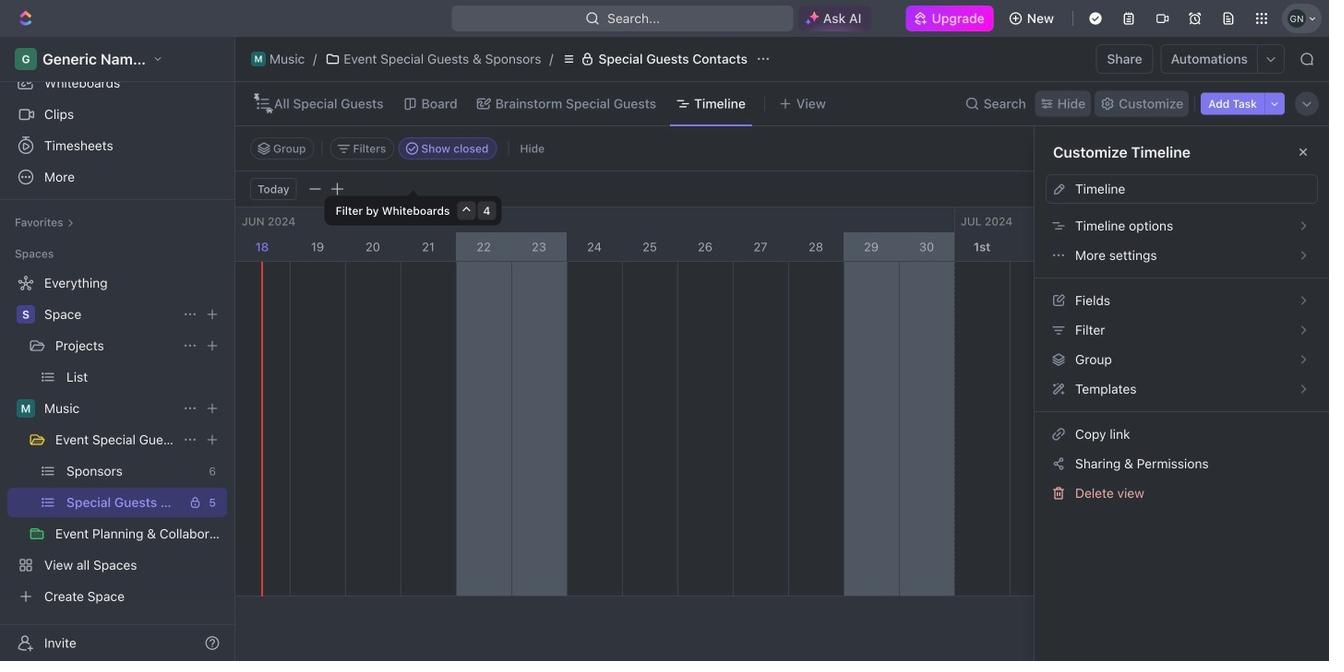 Task type: describe. For each thing, give the bounding box(es) containing it.
tree inside the sidebar navigation
[[7, 269, 227, 612]]



Task type: vqa. For each thing, say whether or not it's contained in the screenshot.
alert
no



Task type: locate. For each thing, give the bounding box(es) containing it.
Search tasks... text field
[[1134, 135, 1318, 162]]

space, , element
[[17, 306, 35, 324]]

sidebar navigation
[[0, 37, 239, 662]]

0 horizontal spatial music, , element
[[17, 400, 35, 418]]

music, , element
[[251, 52, 266, 66], [17, 400, 35, 418]]

0 vertical spatial music, , element
[[251, 52, 266, 66]]

tree
[[7, 269, 227, 612]]

1 vertical spatial music, , element
[[17, 400, 35, 418]]

generic name's workspace, , element
[[15, 48, 37, 70]]

1 horizontal spatial music, , element
[[251, 52, 266, 66]]



